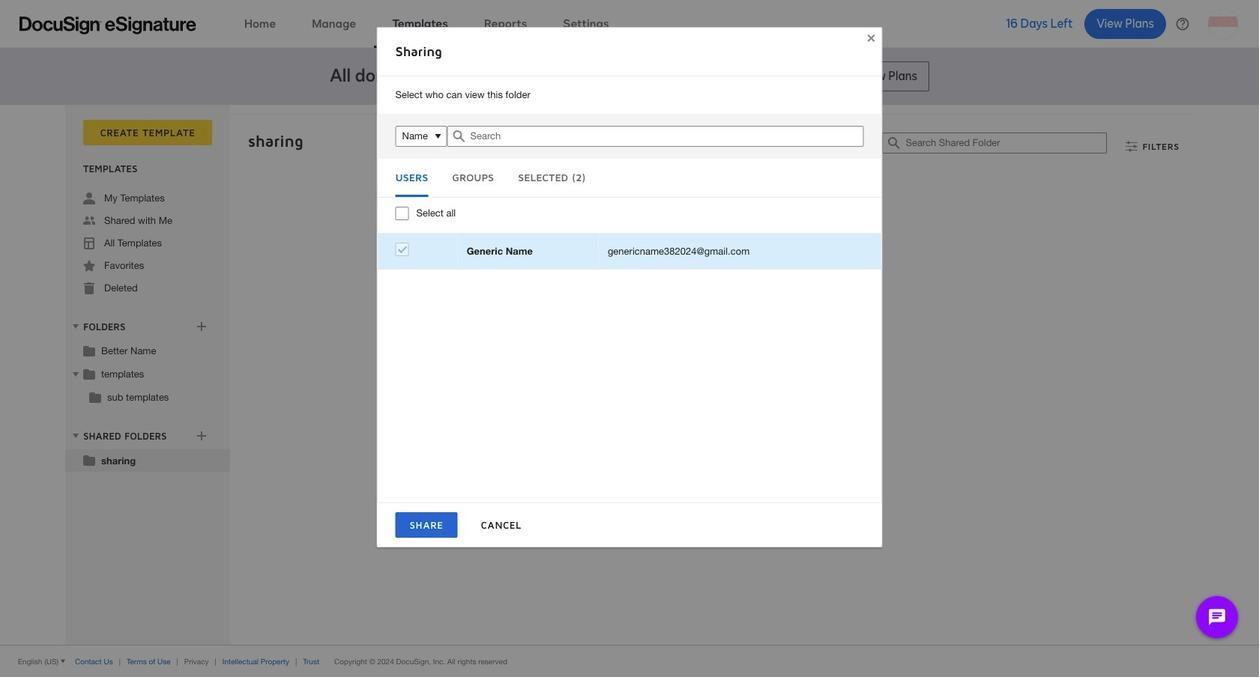 Task type: vqa. For each thing, say whether or not it's contained in the screenshot.
View Folders image
yes



Task type: locate. For each thing, give the bounding box(es) containing it.
view folders image
[[70, 321, 82, 333]]

1 folder image from the top
[[83, 368, 95, 380]]

docusign esignature image
[[19, 16, 196, 34]]

folder image
[[83, 368, 95, 380], [83, 454, 95, 466]]

tab list
[[395, 168, 864, 197]]

1 vertical spatial folder image
[[89, 391, 101, 403]]

folder image
[[83, 345, 95, 357], [89, 391, 101, 403]]

more info region
[[0, 645, 1259, 678]]

2 folder image from the top
[[83, 454, 95, 466]]

0 vertical spatial folder image
[[83, 368, 95, 380]]

1 vertical spatial folder image
[[83, 454, 95, 466]]



Task type: describe. For each thing, give the bounding box(es) containing it.
0 vertical spatial folder image
[[83, 345, 95, 357]]

shared image
[[83, 215, 95, 227]]

view shared folders image
[[70, 430, 82, 442]]

trash image
[[83, 283, 95, 295]]

star filled image
[[83, 260, 95, 272]]

Search text field
[[470, 127, 863, 146]]

Search Shared Folder text field
[[906, 133, 1107, 153]]

user image
[[83, 193, 95, 205]]

templates image
[[83, 238, 95, 250]]



